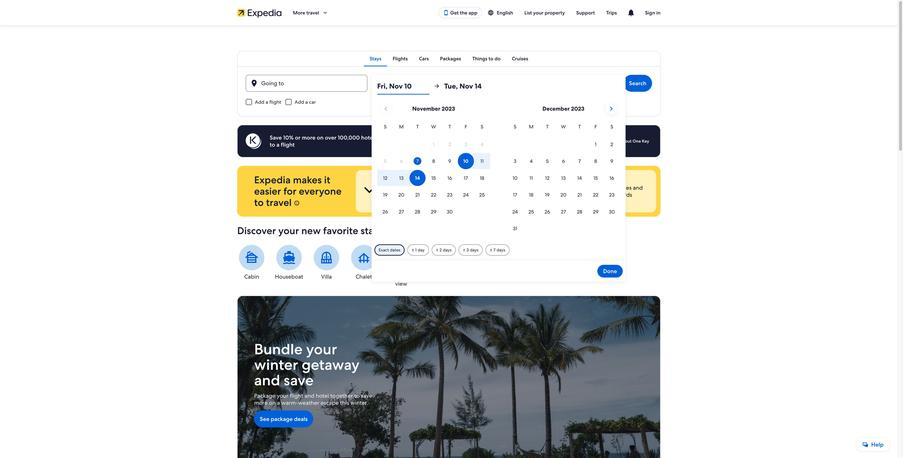 Task type: vqa. For each thing, say whether or not it's contained in the screenshot.
27 associated with 2nd 27 button from the left
yes



Task type: describe. For each thing, give the bounding box(es) containing it.
18 for 18 button to the top
[[480, 175, 485, 181]]

1 30 button from the left
[[442, 204, 458, 220]]

8 inside november 2023 element
[[433, 158, 435, 164]]

2 30 button from the left
[[604, 204, 620, 220]]

escape
[[321, 399, 339, 407]]

application inside bundle your winter getaway and save main content
[[377, 100, 620, 237]]

everyone
[[299, 185, 342, 198]]

cruises
[[512, 55, 529, 62]]

bundle your winter getaway and save main content
[[0, 25, 898, 458]]

17 button inside november 2023 element
[[458, 170, 474, 186]]

0 vertical spatial 25 button
[[474, 187, 490, 203]]

3 button
[[507, 153, 524, 169]]

10 inside 'button'
[[513, 175, 518, 181]]

to inside bundle your winter getaway and save package your flight and hotel together to save more on a warm-weather escape this winter.
[[354, 392, 360, 399]]

10%
[[283, 134, 294, 141]]

± for ± 2 days
[[436, 247, 439, 253]]

0 vertical spatial 24 button
[[458, 187, 474, 203]]

and inside earn airline miles and one key rewards
[[633, 184, 643, 191]]

cabin button
[[237, 245, 266, 280]]

13
[[562, 175, 566, 181]]

1 horizontal spatial and
[[305, 392, 315, 399]]

search button
[[624, 75, 653, 92]]

1 vertical spatial 24 button
[[507, 204, 524, 220]]

1 button
[[588, 136, 604, 152]]

villa button
[[312, 245, 341, 280]]

on inside bundle your winter getaway and save package your flight and hotel together to save more on a warm-weather escape this winter.
[[269, 399, 276, 407]]

1 s from the left
[[384, 124, 387, 130]]

1 15 button from the left
[[426, 170, 442, 186]]

view
[[396, 280, 407, 288]]

25 inside november 2023 element
[[480, 192, 485, 198]]

support link
[[571, 6, 601, 19]]

expedia logo image
[[237, 8, 282, 18]]

get the app link
[[439, 7, 482, 18]]

prices
[[386, 191, 401, 199]]

to left 10%
[[270, 141, 275, 148]]

bundle
[[254, 339, 303, 359]]

cruises link
[[507, 51, 534, 66]]

winter.
[[351, 399, 368, 407]]

28 inside december 2023 element
[[577, 209, 583, 215]]

15 for 1st 15 button from right
[[594, 175, 598, 181]]

-
[[406, 82, 409, 90]]

1 28 button from the left
[[410, 204, 426, 220]]

4 button
[[524, 153, 540, 169]]

flight inside bundle your winter getaway and save package your flight and hotel together to save more on a warm-weather escape this winter.
[[290, 392, 303, 399]]

things to do
[[473, 55, 501, 62]]

tue,
[[445, 82, 458, 91]]

fri, nov 10 button
[[377, 78, 430, 95]]

13 button
[[556, 170, 572, 186]]

stays
[[370, 55, 382, 62]]

this
[[340, 399, 349, 407]]

winter
[[254, 355, 298, 374]]

1 27 button from the left
[[394, 204, 410, 220]]

± for ± 7 days
[[490, 247, 493, 253]]

± 2 days
[[436, 247, 452, 253]]

new
[[302, 224, 321, 237]]

flight inside get alerts if flight prices drop
[[417, 184, 430, 191]]

cars link
[[414, 51, 435, 66]]

ocean
[[393, 273, 410, 280]]

16 button inside november 2023 element
[[442, 170, 458, 186]]

stays link
[[364, 51, 387, 66]]

2 23 from the left
[[610, 192, 615, 198]]

next month image
[[607, 104, 616, 113]]

2 19 button from the left
[[540, 187, 556, 203]]

small image
[[488, 10, 494, 16]]

key inside earn airline miles and one key rewards
[[602, 191, 611, 199]]

6 button
[[556, 153, 572, 169]]

2 20 button from the left
[[556, 187, 572, 203]]

car
[[309, 99, 316, 105]]

5 button
[[540, 153, 556, 169]]

3 inside button
[[514, 158, 517, 164]]

earn airline miles and one key rewards
[[589, 184, 643, 199]]

29 inside december 2023 element
[[593, 209, 599, 215]]

17 inside november 2023 element
[[464, 175, 468, 181]]

1 horizontal spatial 7
[[494, 247, 496, 253]]

list
[[525, 10, 532, 16]]

more travel button
[[288, 4, 334, 21]]

do
[[495, 55, 501, 62]]

more inside bundle your winter getaway and save package your flight and hotel together to save more on a warm-weather escape this winter.
[[254, 399, 268, 407]]

learn about one key link
[[606, 136, 653, 147]]

trips
[[607, 10, 617, 16]]

over
[[325, 134, 337, 141]]

expedia
[[254, 173, 291, 186]]

hotel inside bundle your winter getaway and save package your flight and hotel together to save more on a warm-weather escape this winter.
[[316, 392, 329, 399]]

tue, nov 14 button
[[445, 78, 497, 95]]

weather
[[298, 399, 319, 407]]

days for ± 3 days
[[470, 247, 479, 253]]

1 vertical spatial 3
[[467, 247, 469, 253]]

19 for 1st 19 button from the right
[[545, 192, 550, 198]]

30%
[[501, 134, 513, 141]]

about
[[620, 138, 632, 144]]

1 vertical spatial 25 button
[[524, 204, 540, 220]]

± 1 day
[[412, 247, 425, 253]]

today element
[[414, 157, 422, 165]]

sign
[[646, 10, 656, 16]]

nov 10 - nov 14 button
[[372, 75, 494, 92]]

bundle your winter getaway and save package your flight and hotel together to save more on a warm-weather escape this winter.
[[254, 339, 372, 407]]

search
[[629, 80, 647, 87]]

2 27 button from the left
[[556, 204, 572, 220]]

19 for first 19 button from left
[[383, 192, 388, 198]]

flights link
[[387, 51, 414, 66]]

see
[[260, 415, 270, 423]]

flight inside save 10% or more on over 100,000 hotels with member prices. also, members save up to 30% when you add a hotel to a flight
[[281, 141, 295, 148]]

previous month image
[[382, 104, 390, 113]]

list your property link
[[519, 6, 571, 19]]

flight left add a car
[[270, 99, 281, 105]]

nov 10 - nov 14
[[387, 82, 427, 90]]

save for save
[[361, 392, 372, 399]]

exact
[[379, 247, 389, 253]]

villa
[[321, 273, 332, 280]]

cabin
[[244, 273, 259, 280]]

0 vertical spatial key
[[642, 138, 650, 144]]

16 inside november 2023 element
[[448, 175, 452, 181]]

app
[[469, 10, 478, 16]]

when
[[514, 134, 529, 141]]

14 button
[[572, 170, 588, 186]]

26 inside december 2023 element
[[545, 209, 550, 215]]

20 for 1st 20 button from the right
[[561, 192, 567, 198]]

1 7 button from the left
[[410, 153, 426, 169]]

14 inside december 2023 element
[[578, 175, 582, 181]]

your for discover
[[279, 224, 299, 237]]

add for add a car
[[295, 99, 304, 105]]

add for add a flight
[[255, 99, 265, 105]]

9 inside november 2023 element
[[449, 158, 452, 164]]

days for ± 2 days
[[443, 247, 452, 253]]

see package deals
[[260, 415, 308, 423]]

makes
[[293, 173, 322, 186]]

1 21 button from the left
[[410, 187, 426, 203]]

things
[[473, 55, 488, 62]]

3 out of 3 element
[[559, 170, 657, 213]]

14 inside button
[[475, 82, 482, 91]]

0 horizontal spatial 14
[[422, 82, 427, 90]]

discover your new favorite stay
[[237, 224, 379, 237]]

your for list
[[533, 10, 544, 16]]

2 22 button from the left
[[588, 187, 604, 203]]

1 horizontal spatial 17 button
[[507, 187, 524, 203]]

list your property
[[525, 10, 565, 16]]

2 16 button from the left
[[604, 170, 620, 186]]

0 vertical spatial one
[[633, 138, 641, 144]]

± 3 days
[[463, 247, 479, 253]]

ocean view button
[[387, 245, 416, 288]]

or
[[295, 134, 301, 141]]

december 2023
[[543, 105, 585, 112]]

1 23 from the left
[[447, 192, 453, 198]]

12 button
[[540, 170, 556, 186]]

2 28 button from the left
[[572, 204, 588, 220]]

7 inside december 2023 element
[[579, 158, 581, 164]]

trailing image
[[322, 10, 329, 16]]

16 inside december 2023 element
[[610, 175, 615, 181]]

f for november 2023
[[465, 124, 467, 130]]

2023 for november 2023
[[442, 105, 455, 112]]

0 vertical spatial 18 button
[[474, 170, 490, 186]]

more travel
[[293, 10, 319, 16]]

2 inside button
[[611, 141, 614, 148]]

also,
[[433, 134, 446, 141]]

m for december 2023
[[529, 124, 534, 130]]

get for get alerts if flight prices drop
[[386, 184, 395, 191]]

if
[[412, 184, 415, 191]]

1 9 button from the left
[[442, 153, 458, 169]]

property
[[545, 10, 565, 16]]



Task type: locate. For each thing, give the bounding box(es) containing it.
2 horizontal spatial 7
[[579, 158, 581, 164]]

0 horizontal spatial 30
[[447, 209, 453, 215]]

0 horizontal spatial 2023
[[442, 105, 455, 112]]

29
[[431, 209, 437, 215], [593, 209, 599, 215]]

3 right ± 2 days
[[467, 247, 469, 253]]

1 20 button from the left
[[394, 187, 410, 203]]

1 horizontal spatial 26
[[545, 209, 550, 215]]

0 horizontal spatial 9
[[449, 158, 452, 164]]

directional image
[[434, 83, 440, 89]]

26 button
[[377, 204, 394, 220], [540, 204, 556, 220]]

± right day
[[436, 247, 439, 253]]

3 left 4
[[514, 158, 517, 164]]

25 inside december 2023 element
[[529, 209, 534, 215]]

21 right the drop
[[416, 192, 420, 198]]

100,000
[[338, 134, 360, 141]]

29 inside november 2023 element
[[431, 209, 437, 215]]

more
[[302, 134, 316, 141], [254, 399, 268, 407]]

15
[[432, 175, 436, 181], [594, 175, 598, 181]]

30 for 1st 30 button from the left
[[447, 209, 453, 215]]

12
[[546, 175, 550, 181]]

1 horizontal spatial hotel
[[557, 134, 570, 141]]

2 21 button from the left
[[572, 187, 588, 203]]

1 horizontal spatial 16 button
[[604, 170, 620, 186]]

1 29 button from the left
[[426, 204, 442, 220]]

1 horizontal spatial 25 button
[[524, 204, 540, 220]]

it
[[324, 173, 331, 186]]

1 vertical spatial key
[[602, 191, 611, 199]]

1 vertical spatial 17
[[513, 192, 518, 198]]

f inside november 2023 element
[[465, 124, 467, 130]]

1 22 from the left
[[431, 192, 437, 198]]

0 horizontal spatial 26
[[383, 209, 388, 215]]

airline
[[602, 184, 617, 191]]

up
[[486, 134, 493, 141]]

1 horizontal spatial 2023
[[571, 105, 585, 112]]

days left ± 3 days at the bottom right of the page
[[443, 247, 452, 253]]

november 2023 element
[[377, 123, 490, 221]]

more right or
[[302, 134, 316, 141]]

15 for 1st 15 button from the left
[[432, 175, 436, 181]]

15 button
[[426, 170, 442, 186], [588, 170, 604, 186]]

2023 right december
[[571, 105, 585, 112]]

0 vertical spatial more
[[302, 134, 316, 141]]

1 vertical spatial one
[[589, 191, 600, 199]]

miles
[[619, 184, 632, 191]]

9 button down 2 button
[[604, 153, 620, 169]]

exact dates
[[379, 247, 401, 253]]

22 button down 14 button
[[588, 187, 604, 203]]

0 horizontal spatial travel
[[266, 196, 292, 209]]

29 button inside december 2023 element
[[588, 204, 604, 220]]

save for over
[[473, 134, 485, 141]]

get left alerts
[[386, 184, 395, 191]]

8 button right today element
[[426, 153, 442, 169]]

1 horizontal spatial 19
[[545, 192, 550, 198]]

hotel left together
[[316, 392, 329, 399]]

0 horizontal spatial 16 button
[[442, 170, 458, 186]]

2 out of 3 element
[[458, 170, 555, 213]]

0 horizontal spatial 20 button
[[394, 187, 410, 203]]

3 ± from the left
[[463, 247, 466, 253]]

november 2023
[[413, 105, 455, 112]]

0 horizontal spatial 15
[[432, 175, 436, 181]]

2 29 from the left
[[593, 209, 599, 215]]

get for get the app
[[451, 10, 459, 16]]

learn about one key
[[609, 138, 650, 144]]

save right this
[[361, 392, 372, 399]]

xsmall image
[[294, 200, 300, 206]]

0 horizontal spatial w
[[432, 124, 436, 130]]

for
[[284, 185, 297, 198]]

4 s from the left
[[611, 124, 614, 130]]

22 for second the 22 button from the left
[[593, 192, 599, 198]]

1 horizontal spatial m
[[529, 124, 534, 130]]

0 horizontal spatial 17 button
[[458, 170, 474, 186]]

18 inside december 2023 element
[[529, 192, 534, 198]]

see package deals link
[[254, 411, 314, 428]]

travel inside expedia makes it easier for everyone to travel
[[266, 196, 292, 209]]

packages
[[440, 55, 461, 62]]

members
[[447, 134, 472, 141]]

0 horizontal spatial 2
[[440, 247, 442, 253]]

2 7 button from the left
[[572, 153, 588, 169]]

1 vertical spatial 24
[[513, 209, 518, 215]]

2 20 from the left
[[561, 192, 567, 198]]

houseboat button
[[275, 245, 304, 280]]

1 horizontal spatial one
[[633, 138, 641, 144]]

1 vertical spatial 18 button
[[524, 187, 540, 203]]

2 21 from the left
[[578, 192, 582, 198]]

learn
[[609, 138, 619, 144]]

3 t from the left
[[546, 124, 549, 130]]

1 vertical spatial 25
[[529, 209, 534, 215]]

1 horizontal spatial 25
[[529, 209, 534, 215]]

27 button down the drop
[[394, 204, 410, 220]]

0 horizontal spatial 28
[[415, 209, 421, 215]]

17
[[464, 175, 468, 181], [513, 192, 518, 198]]

1 16 from the left
[[448, 175, 452, 181]]

w inside november 2023 element
[[432, 124, 436, 130]]

0 horizontal spatial 7 button
[[410, 153, 426, 169]]

0 horizontal spatial 23 button
[[442, 187, 458, 203]]

w down "december 2023"
[[561, 124, 566, 130]]

1 9 from the left
[[449, 158, 452, 164]]

1 horizontal spatial more
[[302, 134, 316, 141]]

save left up
[[473, 134, 485, 141]]

1 vertical spatial and
[[254, 371, 280, 390]]

17 button
[[458, 170, 474, 186], [507, 187, 524, 203]]

0 horizontal spatial 22 button
[[426, 187, 442, 203]]

2 15 from the left
[[594, 175, 598, 181]]

2 f from the left
[[595, 124, 597, 130]]

21 inside november 2023 element
[[416, 192, 420, 198]]

16
[[448, 175, 452, 181], [610, 175, 615, 181]]

0 vertical spatial and
[[633, 184, 643, 191]]

19 button down "12" button
[[540, 187, 556, 203]]

1 horizontal spatial add
[[295, 99, 304, 105]]

9 down 'members'
[[449, 158, 452, 164]]

add a flight
[[255, 99, 281, 105]]

1 vertical spatial get
[[386, 184, 395, 191]]

1 horizontal spatial 29 button
[[588, 204, 604, 220]]

18 left 10 'button'
[[480, 175, 485, 181]]

0 horizontal spatial 22
[[431, 192, 437, 198]]

to inside things to do link
[[489, 55, 494, 62]]

8 inside december 2023 element
[[595, 158, 597, 164]]

7 button down save 10% or more on over 100,000 hotels with member prices. also, members save up to 30% when you add a hotel to a flight
[[410, 153, 426, 169]]

± right ± 2 days
[[463, 247, 466, 253]]

2 left about
[[611, 141, 614, 148]]

2 26 button from the left
[[540, 204, 556, 220]]

0 horizontal spatial 8
[[433, 158, 435, 164]]

flight right if
[[417, 184, 430, 191]]

0 horizontal spatial get
[[386, 184, 395, 191]]

1 20 from the left
[[399, 192, 405, 198]]

s
[[384, 124, 387, 130], [481, 124, 484, 130], [514, 124, 517, 130], [611, 124, 614, 130]]

sign in button
[[640, 4, 667, 21]]

1 horizontal spatial 20 button
[[556, 187, 572, 203]]

1 horizontal spatial 1
[[595, 141, 597, 148]]

1 19 from the left
[[383, 192, 388, 198]]

1 horizontal spatial 30
[[609, 209, 615, 215]]

to right up
[[494, 134, 500, 141]]

1 horizontal spatial 14
[[475, 82, 482, 91]]

get inside get alerts if flight prices drop
[[386, 184, 395, 191]]

28 down 14 button
[[577, 209, 583, 215]]

travel sale activities deals image
[[237, 296, 661, 458]]

3 s from the left
[[514, 124, 517, 130]]

20 down alerts
[[399, 192, 405, 198]]

your for bundle
[[306, 339, 337, 359]]

t down "december 2023"
[[579, 124, 581, 130]]

1 vertical spatial 2
[[440, 247, 442, 253]]

14 right tue,
[[475, 82, 482, 91]]

days right ± 3 days at the bottom right of the page
[[497, 247, 506, 253]]

2 8 button from the left
[[588, 153, 604, 169]]

december 2023 element
[[507, 123, 620, 237]]

19 inside december 2023 element
[[545, 192, 550, 198]]

30 inside december 2023 element
[[609, 209, 615, 215]]

24 button
[[458, 187, 474, 203], [507, 204, 524, 220]]

0 horizontal spatial 25
[[480, 192, 485, 198]]

1 horizontal spatial 27 button
[[556, 204, 572, 220]]

0 horizontal spatial 1
[[415, 247, 417, 253]]

30 for first 30 button from right
[[609, 209, 615, 215]]

30
[[447, 209, 453, 215], [609, 209, 615, 215]]

1 horizontal spatial 28
[[577, 209, 583, 215]]

1 horizontal spatial 18
[[529, 192, 534, 198]]

1 horizontal spatial 21
[[578, 192, 582, 198]]

m up member
[[399, 124, 404, 130]]

1 t from the left
[[416, 124, 419, 130]]

24 inside december 2023 element
[[513, 209, 518, 215]]

1 m from the left
[[399, 124, 404, 130]]

0 horizontal spatial 23
[[447, 192, 453, 198]]

0 horizontal spatial 18 button
[[474, 170, 490, 186]]

2 9 from the left
[[611, 158, 614, 164]]

1 vertical spatial travel
[[266, 196, 292, 209]]

29 button down earn
[[588, 204, 604, 220]]

travel left xsmall image
[[266, 196, 292, 209]]

1 left 2 button
[[595, 141, 597, 148]]

1 8 button from the left
[[426, 153, 442, 169]]

1 horizontal spatial 18 button
[[524, 187, 540, 203]]

17 inside december 2023 element
[[513, 192, 518, 198]]

2 29 button from the left
[[588, 204, 604, 220]]

28 down get alerts if flight prices drop
[[415, 209, 421, 215]]

w for november
[[432, 124, 436, 130]]

1 26 from the left
[[383, 209, 388, 215]]

1 horizontal spatial 29
[[593, 209, 599, 215]]

9 button down 'members'
[[442, 153, 458, 169]]

2 vertical spatial and
[[305, 392, 315, 399]]

18 down 11 in the top of the page
[[529, 192, 534, 198]]

21 down 14 button
[[578, 192, 582, 198]]

19
[[383, 192, 388, 198], [545, 192, 550, 198]]

0 horizontal spatial 25 button
[[474, 187, 490, 203]]

2 horizontal spatial 14
[[578, 175, 582, 181]]

1 16 button from the left
[[442, 170, 458, 186]]

key right earn
[[602, 191, 611, 199]]

15 inside december 2023 element
[[594, 175, 598, 181]]

20 for 1st 20 button
[[399, 192, 405, 198]]

0 vertical spatial 24
[[463, 192, 469, 198]]

f
[[465, 124, 467, 130], [595, 124, 597, 130]]

1
[[595, 141, 597, 148], [415, 247, 417, 253]]

t up 'members'
[[449, 124, 451, 130]]

1 2023 from the left
[[442, 105, 455, 112]]

0 vertical spatial 2
[[611, 141, 614, 148]]

1 w from the left
[[432, 124, 436, 130]]

on left over
[[317, 134, 324, 141]]

1 horizontal spatial 23
[[610, 192, 615, 198]]

1 horizontal spatial 7 button
[[572, 153, 588, 169]]

3
[[514, 158, 517, 164], [467, 247, 469, 253]]

1 22 button from the left
[[426, 187, 442, 203]]

1 days from the left
[[443, 247, 452, 253]]

tue, nov 14
[[445, 82, 482, 91]]

communication center icon image
[[627, 8, 636, 17]]

1 ± from the left
[[412, 247, 414, 253]]

18 for 18 button to the right
[[529, 192, 534, 198]]

application containing november 2023
[[377, 100, 620, 237]]

1 inside button
[[595, 141, 597, 148]]

0 horizontal spatial and
[[254, 371, 280, 390]]

one right about
[[633, 138, 641, 144]]

28
[[415, 209, 421, 215], [577, 209, 583, 215]]

26 button down prices
[[377, 204, 394, 220]]

8 down 1 button
[[595, 158, 597, 164]]

22 button right if
[[426, 187, 442, 203]]

27 down the 13
[[561, 209, 566, 215]]

7 right ± 3 days at the bottom right of the page
[[494, 247, 496, 253]]

26 down prices
[[383, 209, 388, 215]]

earn
[[589, 184, 600, 191]]

t
[[416, 124, 419, 130], [449, 124, 451, 130], [546, 124, 549, 130], [579, 124, 581, 130]]

24
[[463, 192, 469, 198], [513, 209, 518, 215]]

to down expedia
[[254, 196, 264, 209]]

28 button down 14 button
[[572, 204, 588, 220]]

19 inside november 2023 element
[[383, 192, 388, 198]]

22 inside december 2023 element
[[593, 192, 599, 198]]

19 down 12
[[545, 192, 550, 198]]

travel inside dropdown button
[[307, 10, 319, 16]]

sign in
[[646, 10, 661, 16]]

2 16 from the left
[[610, 175, 615, 181]]

1 29 from the left
[[431, 209, 437, 215]]

1 horizontal spatial on
[[317, 134, 324, 141]]

nov inside button
[[460, 82, 473, 91]]

drop
[[402, 191, 415, 199]]

1 vertical spatial 17 button
[[507, 187, 524, 203]]

2 19 from the left
[[545, 192, 550, 198]]

0 horizontal spatial add
[[255, 99, 265, 105]]

18 button left 10 'button'
[[474, 170, 490, 186]]

8 button down 1 button
[[588, 153, 604, 169]]

± for ± 1 day
[[412, 247, 414, 253]]

t up add
[[546, 124, 549, 130]]

9 inside december 2023 element
[[611, 158, 614, 164]]

and
[[633, 184, 643, 191], [254, 371, 280, 390], [305, 392, 315, 399]]

15 inside november 2023 element
[[432, 175, 436, 181]]

1 27 from the left
[[399, 209, 404, 215]]

24 inside november 2023 element
[[463, 192, 469, 198]]

18 inside november 2023 element
[[480, 175, 485, 181]]

4 t from the left
[[579, 124, 581, 130]]

1 horizontal spatial key
[[642, 138, 650, 144]]

key right about
[[642, 138, 650, 144]]

flight left or
[[281, 141, 295, 148]]

save
[[270, 134, 282, 141]]

29 button down get alerts if flight prices drop
[[426, 204, 442, 220]]

f inside december 2023 element
[[595, 124, 597, 130]]

1 horizontal spatial 24 button
[[507, 204, 524, 220]]

tab list
[[237, 51, 661, 66]]

more inside save 10% or more on over 100,000 hotels with member prices. also, members save up to 30% when you add a hotel to a flight
[[302, 134, 316, 141]]

0 horizontal spatial 19
[[383, 192, 388, 198]]

14 right 13 'button'
[[578, 175, 582, 181]]

18 button down 11 button
[[524, 187, 540, 203]]

21 for second "21" button
[[578, 192, 582, 198]]

1 f from the left
[[465, 124, 467, 130]]

2 8 from the left
[[595, 158, 597, 164]]

travel left the trailing icon
[[307, 10, 319, 16]]

1 28 from the left
[[415, 209, 421, 215]]

9 down 2 button
[[611, 158, 614, 164]]

2 15 button from the left
[[588, 170, 604, 186]]

31 button
[[507, 221, 524, 237]]

f for december 2023
[[595, 124, 597, 130]]

2 9 button from the left
[[604, 153, 620, 169]]

21 for 1st "21" button
[[416, 192, 420, 198]]

5
[[546, 158, 549, 164]]

31
[[513, 225, 518, 232]]

0 horizontal spatial 9 button
[[442, 153, 458, 169]]

± right ± 3 days at the bottom right of the page
[[490, 247, 493, 253]]

member
[[391, 134, 414, 141]]

0 vertical spatial hotel
[[557, 134, 570, 141]]

a inside bundle your winter getaway and save package your flight and hotel together to save more on a warm-weather escape this winter.
[[277, 399, 280, 407]]

2 27 from the left
[[561, 209, 566, 215]]

1 out of 3 element
[[356, 170, 453, 213]]

2 30 from the left
[[609, 209, 615, 215]]

1 19 button from the left
[[377, 187, 394, 203]]

2 28 from the left
[[577, 209, 583, 215]]

more up see in the left of the page
[[254, 399, 268, 407]]

f up 'members'
[[465, 124, 467, 130]]

7 inside today element
[[417, 158, 419, 164]]

27 inside december 2023 element
[[561, 209, 566, 215]]

travel
[[307, 10, 319, 16], [266, 196, 292, 209]]

3 days from the left
[[497, 247, 506, 253]]

7 button right 6
[[572, 153, 588, 169]]

2023 right november
[[442, 105, 455, 112]]

2 23 button from the left
[[604, 187, 620, 203]]

26 inside november 2023 element
[[383, 209, 388, 215]]

0 horizontal spatial 24 button
[[458, 187, 474, 203]]

1 21 from the left
[[416, 192, 420, 198]]

2 m from the left
[[529, 124, 534, 130]]

28 inside november 2023 element
[[415, 209, 421, 215]]

to inside expedia makes it easier for everyone to travel
[[254, 196, 264, 209]]

0 vertical spatial 17
[[464, 175, 468, 181]]

27 down the drop
[[399, 209, 404, 215]]

together
[[331, 392, 353, 399]]

w for december
[[561, 124, 566, 130]]

w up "also,"
[[432, 124, 436, 130]]

days left ± 7 days
[[470, 247, 479, 253]]

27 inside november 2023 element
[[399, 209, 404, 215]]

18 button
[[474, 170, 490, 186], [524, 187, 540, 203]]

20 down the 13
[[561, 192, 567, 198]]

1 vertical spatial 18
[[529, 192, 534, 198]]

to left the do
[[489, 55, 494, 62]]

2 26 from the left
[[545, 209, 550, 215]]

0 horizontal spatial save
[[284, 371, 314, 390]]

22 for 2nd the 22 button from right
[[431, 192, 437, 198]]

18
[[480, 175, 485, 181], [529, 192, 534, 198]]

1 horizontal spatial 17
[[513, 192, 518, 198]]

with
[[379, 134, 390, 141]]

2 right day
[[440, 247, 442, 253]]

1 8 from the left
[[433, 158, 435, 164]]

0 vertical spatial travel
[[307, 10, 319, 16]]

1 add from the left
[[255, 99, 265, 105]]

one inside earn airline miles and one key rewards
[[589, 191, 600, 199]]

19 button left alerts
[[377, 187, 394, 203]]

± 7 days
[[490, 247, 506, 253]]

14 left directional image
[[422, 82, 427, 90]]

10 button
[[507, 170, 524, 186]]

t up prices. on the top left of page
[[416, 124, 419, 130]]

1 30 from the left
[[447, 209, 453, 215]]

1 left day
[[415, 247, 417, 253]]

2 w from the left
[[561, 124, 566, 130]]

dates
[[390, 247, 401, 253]]

on left warm-
[[269, 399, 276, 407]]

0 horizontal spatial 16
[[448, 175, 452, 181]]

ocean view
[[393, 273, 410, 288]]

save up warm-
[[284, 371, 314, 390]]

f up 1 button
[[595, 124, 597, 130]]

± left day
[[412, 247, 414, 253]]

2 ± from the left
[[436, 247, 439, 253]]

flight up deals
[[290, 392, 303, 399]]

hotels
[[361, 134, 377, 141]]

4 ± from the left
[[490, 247, 493, 253]]

package
[[254, 392, 276, 399]]

27
[[399, 209, 404, 215], [561, 209, 566, 215]]

cars
[[419, 55, 429, 62]]

2 vertical spatial save
[[361, 392, 372, 399]]

8
[[433, 158, 435, 164], [595, 158, 597, 164]]

29 button inside november 2023 element
[[426, 204, 442, 220]]

1 23 button from the left
[[442, 187, 458, 203]]

0 vertical spatial save
[[473, 134, 485, 141]]

2 add from the left
[[295, 99, 304, 105]]

get the app
[[451, 10, 478, 16]]

1 horizontal spatial 9
[[611, 158, 614, 164]]

tab list containing stays
[[237, 51, 661, 66]]

26 button down "12" button
[[540, 204, 556, 220]]

± for ± 3 days
[[463, 247, 466, 253]]

m up you
[[529, 124, 534, 130]]

m inside december 2023 element
[[529, 124, 534, 130]]

1 horizontal spatial 8
[[595, 158, 597, 164]]

on inside save 10% or more on over 100,000 hotels with member prices. also, members save up to 30% when you add a hotel to a flight
[[317, 134, 324, 141]]

2 t from the left
[[449, 124, 451, 130]]

hotel right add
[[557, 134, 570, 141]]

m for november 2023
[[399, 124, 404, 130]]

0 horizontal spatial 28 button
[[410, 204, 426, 220]]

21 inside december 2023 element
[[578, 192, 582, 198]]

and right miles
[[633, 184, 643, 191]]

more
[[293, 10, 305, 16]]

7 down save 10% or more on over 100,000 hotels with member prices. also, members save up to 30% when you add a hotel to a flight
[[417, 158, 419, 164]]

28 button down the drop
[[410, 204, 426, 220]]

1 horizontal spatial 15
[[594, 175, 598, 181]]

8 right today element
[[433, 158, 435, 164]]

get alerts if flight prices drop
[[386, 184, 430, 199]]

m inside november 2023 element
[[399, 124, 404, 130]]

22 down earn
[[593, 192, 599, 198]]

add
[[541, 134, 551, 141]]

getaway
[[302, 355, 360, 374]]

2023 for december 2023
[[571, 105, 585, 112]]

0 horizontal spatial 7
[[417, 158, 419, 164]]

2 2023 from the left
[[571, 105, 585, 112]]

2 s from the left
[[481, 124, 484, 130]]

30 inside november 2023 element
[[447, 209, 453, 215]]

7 right 6 button
[[579, 158, 581, 164]]

one left airline
[[589, 191, 600, 199]]

1 26 button from the left
[[377, 204, 394, 220]]

1 15 from the left
[[432, 175, 436, 181]]

2 days from the left
[[470, 247, 479, 253]]

2 22 from the left
[[593, 192, 599, 198]]

1 horizontal spatial w
[[561, 124, 566, 130]]

prices.
[[415, 134, 432, 141]]

7 button
[[410, 153, 426, 169], [572, 153, 588, 169]]

21 button
[[410, 187, 426, 203], [572, 187, 588, 203]]

0 horizontal spatial 24
[[463, 192, 469, 198]]

27 button down 13 'button'
[[556, 204, 572, 220]]

get right leading icon
[[451, 10, 459, 16]]

22 inside november 2023 element
[[431, 192, 437, 198]]

add a car
[[295, 99, 316, 105]]

22 right the drop
[[431, 192, 437, 198]]

1 horizontal spatial 28 button
[[572, 204, 588, 220]]

1 horizontal spatial days
[[470, 247, 479, 253]]

hotel inside save 10% or more on over 100,000 hotels with member prices. also, members save up to 30% when you add a hotel to a flight
[[557, 134, 570, 141]]

things to do link
[[467, 51, 507, 66]]

and right warm-
[[305, 392, 315, 399]]

leading image
[[443, 10, 449, 16]]

application
[[377, 100, 620, 237]]

and up package
[[254, 371, 280, 390]]

1 horizontal spatial f
[[595, 124, 597, 130]]

19 left the drop
[[383, 192, 388, 198]]

2 horizontal spatial save
[[473, 134, 485, 141]]

save inside save 10% or more on over 100,000 hotels with member prices. also, members save up to 30% when you add a hotel to a flight
[[473, 134, 485, 141]]

to right this
[[354, 392, 360, 399]]

7
[[417, 158, 419, 164], [579, 158, 581, 164], [494, 247, 496, 253]]

26 down 12
[[545, 209, 550, 215]]

you
[[530, 134, 540, 141]]

1 horizontal spatial 8 button
[[588, 153, 604, 169]]

w inside december 2023 element
[[561, 124, 566, 130]]

days for ± 7 days
[[497, 247, 506, 253]]

one
[[633, 138, 641, 144], [589, 191, 600, 199]]

fri,
[[377, 82, 388, 91]]

2 button
[[604, 136, 620, 152]]

tab list inside bundle your winter getaway and save main content
[[237, 51, 661, 66]]



